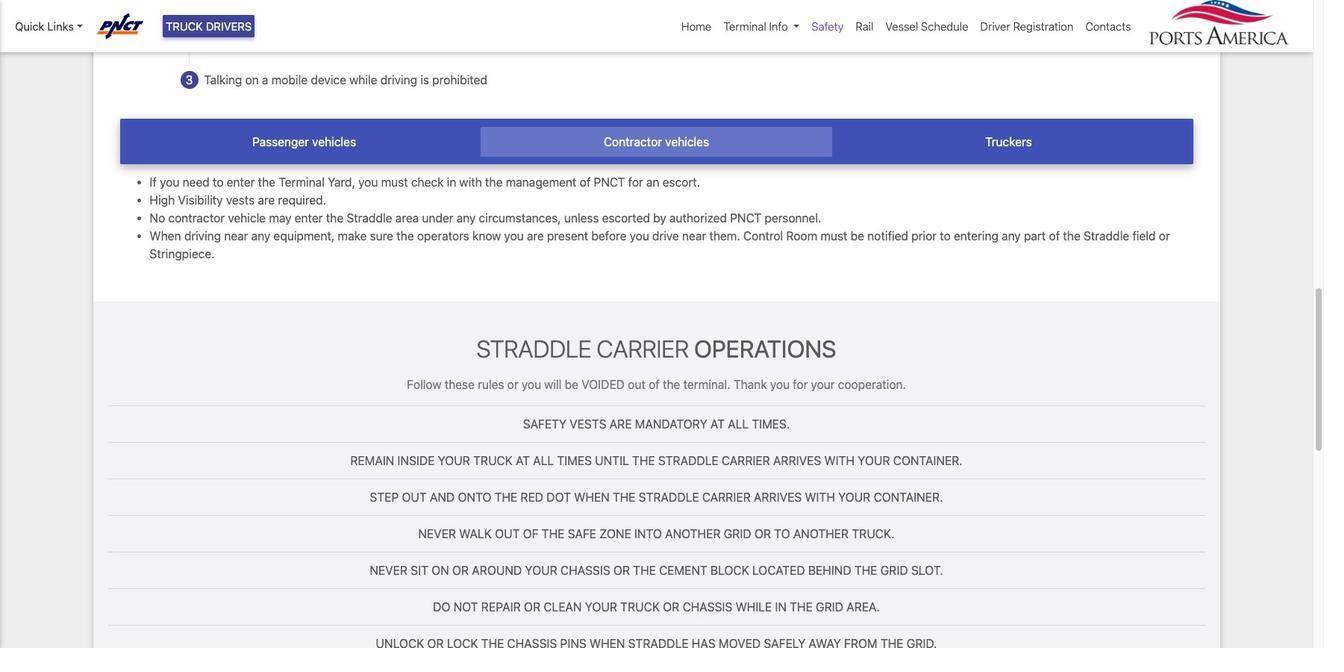 Task type: vqa. For each thing, say whether or not it's contained in the screenshot.
for inside the If You Need To Enter The Terminal Yard, You Must Check In With The Management Of Pnct For An Escort. High Visibility Vests Are Required. No Contractor Vehicle May Enter The Straddle Area Under Any Circumstances, Unless Escorted By Authorized Pnct Personnel. When Driving Near Any Equipment, Make Sure The Operators Know You Are Present Before You Drive Near Them. Control Room Must Be Notified Prior To Entering Any Part Of The Straddle Field Or Stringpiece.
yes



Task type: locate. For each thing, give the bounding box(es) containing it.
straddle down remain inside your truck at all times until the straddle carrier arrives with your container.
[[639, 490, 699, 504]]

0 horizontal spatial are
[[258, 194, 275, 207]]

1 horizontal spatial pnct
[[730, 212, 762, 225]]

1 vertical spatial with
[[805, 490, 835, 504]]

or right rules
[[508, 378, 519, 391]]

vehicles
[[312, 135, 356, 149], [665, 135, 709, 149]]

the right "in"
[[790, 600, 813, 614]]

a
[[262, 73, 268, 87]]

container. for remain inside your truck at all times until the straddle carrier arrives with your container.
[[894, 454, 963, 467]]

your
[[438, 454, 470, 467], [858, 454, 890, 467], [839, 490, 871, 504], [525, 564, 558, 577], [585, 600, 618, 614]]

1 vertical spatial by
[[653, 212, 667, 225]]

0 vertical spatial are
[[258, 194, 275, 207]]

in left with
[[447, 176, 456, 189]]

must right room
[[821, 229, 848, 243]]

1 vertical spatial to
[[940, 229, 951, 243]]

times.
[[752, 417, 790, 431]]

0 horizontal spatial at
[[516, 454, 530, 467]]

truckers link
[[833, 127, 1185, 157]]

0 vertical spatial area
[[945, 19, 969, 33]]

in right chassis
[[933, 19, 942, 33]]

1 horizontal spatial in
[[933, 19, 942, 33]]

containers
[[791, 19, 848, 33]]

enter up equipment,
[[295, 212, 323, 225]]

any
[[457, 212, 476, 225], [251, 229, 271, 243], [1002, 229, 1021, 243]]

0 horizontal spatial of
[[580, 176, 591, 189]]

links
[[47, 19, 74, 33]]

never for never sit on or around your chassis or the cement block located behind the grid slot.
[[370, 564, 408, 577]]

escorted
[[602, 212, 650, 225]]

grid up block
[[724, 527, 752, 540]]

grid
[[724, 527, 752, 540], [881, 564, 908, 577], [816, 600, 844, 614]]

0 horizontal spatial by
[[653, 212, 667, 225]]

the right the of
[[542, 527, 565, 540]]

required.
[[278, 194, 326, 207]]

any down vehicle
[[251, 229, 271, 243]]

carrier down times.
[[722, 454, 770, 467]]

1 horizontal spatial grid
[[816, 600, 844, 614]]

times
[[557, 454, 592, 467]]

1 horizontal spatial terminal
[[724, 19, 767, 33]]

0 horizontal spatial for
[[628, 176, 643, 189]]

while
[[350, 73, 377, 87]]

the right sure
[[397, 229, 414, 243]]

1 vertical spatial container.
[[874, 490, 943, 504]]

of
[[580, 176, 591, 189], [1049, 229, 1060, 243], [649, 378, 660, 391]]

must left check
[[381, 176, 408, 189]]

0 horizontal spatial must
[[381, 176, 408, 189]]

may
[[269, 212, 292, 225]]

1 vehicles from the left
[[312, 135, 356, 149]]

0 horizontal spatial or
[[508, 378, 519, 391]]

do not repair or clean your truck or chassis while in the grid area.
[[433, 600, 880, 614]]

terminal info
[[724, 19, 788, 33]]

never left sit
[[370, 564, 408, 577]]

1 horizontal spatial enter
[[295, 212, 323, 225]]

the
[[632, 454, 655, 467], [495, 490, 518, 504], [613, 490, 636, 504], [542, 527, 565, 540], [633, 564, 656, 577], [855, 564, 878, 577], [790, 600, 813, 614]]

truck
[[473, 454, 513, 467], [621, 600, 660, 614]]

1 vertical spatial enter
[[295, 212, 323, 225]]

by inside if you need to enter the terminal yard, you must check in with the management of pnct for an escort. high visibility vests are required. no contractor vehicle may enter the straddle area under any circumstances, unless escorted by authorized pnct personnel. when driving near any equipment, make sure the operators know you are present before you drive near them. control room must be notified prior to entering any part of the straddle field or stringpiece.
[[653, 212, 667, 225]]

for inside if you need to enter the terminal yard, you must check in with the management of pnct for an escort. high visibility vests are required. no contractor vehicle may enter the straddle area under any circumstances, unless escorted by authorized pnct personnel. when driving near any equipment, make sure the operators know you are present before you drive near them. control room must be notified prior to entering any part of the straddle field or stringpiece.
[[628, 176, 643, 189]]

block
[[711, 564, 749, 577]]

1 horizontal spatial at
[[711, 417, 725, 431]]

never
[[418, 527, 456, 540], [370, 564, 408, 577]]

1 horizontal spatial all
[[728, 417, 749, 431]]

1 horizontal spatial for
[[793, 378, 808, 391]]

1 vertical spatial grid
[[881, 564, 908, 577]]

carrier for when
[[702, 490, 751, 504]]

0 horizontal spatial enter
[[227, 176, 255, 189]]

another up behind
[[794, 527, 849, 540]]

0 horizontal spatial terminal
[[279, 176, 325, 189]]

terminal info link
[[718, 12, 806, 41]]

1 vertical spatial in
[[447, 176, 456, 189]]

of right out
[[649, 378, 660, 391]]

vessel schedule link
[[880, 12, 975, 41]]

0 horizontal spatial near
[[224, 229, 248, 243]]

2 horizontal spatial grid
[[881, 564, 908, 577]]

arrives for remain inside your truck at all times until the straddle carrier arrives with your container.
[[774, 454, 822, 467]]

vessel
[[886, 19, 919, 33]]

at
[[711, 417, 725, 431], [516, 454, 530, 467]]

driver
[[981, 19, 1011, 33]]

remain inside your truck at all times until the straddle carrier arrives with your container.
[[350, 454, 963, 467]]

1 vertical spatial at
[[516, 454, 530, 467]]

truck down never sit on or around your chassis or the cement block located behind the grid slot.
[[621, 600, 660, 614]]

1 vertical spatial terminal
[[279, 176, 325, 189]]

out left the of
[[495, 527, 520, 540]]

no
[[150, 212, 165, 225]]

rules
[[478, 378, 504, 391]]

0 horizontal spatial all
[[533, 454, 554, 467]]

all left times
[[533, 454, 554, 467]]

all for times.
[[728, 417, 749, 431]]

or left "clean"
[[524, 600, 541, 614]]

0 vertical spatial with
[[825, 454, 855, 467]]

truck up "onto"
[[473, 454, 513, 467]]

1 horizontal spatial out
[[495, 527, 520, 540]]

visibility
[[178, 194, 223, 207]]

are down circumstances,
[[527, 229, 544, 243]]

step
[[370, 490, 399, 504]]

with
[[460, 176, 482, 189]]

with for step out and onto the red dot when the straddle carrier arrives with your container.
[[805, 490, 835, 504]]

never up on
[[418, 527, 456, 540]]

0 vertical spatial straddle
[[347, 212, 392, 225]]

1 horizontal spatial near
[[682, 229, 706, 243]]

1 vertical spatial straddle
[[1084, 229, 1130, 243]]

by left terminal at the right of the page
[[1035, 19, 1048, 33]]

zone
[[600, 527, 632, 540]]

at down terminal.
[[711, 417, 725, 431]]

you down circumstances,
[[504, 229, 524, 243]]

or right field
[[1159, 229, 1170, 243]]

quick links link
[[15, 18, 83, 35]]

0 horizontal spatial straddle
[[347, 212, 392, 225]]

authorized
[[670, 212, 727, 225]]

1 vertical spatial carrier
[[702, 490, 751, 504]]

0 vertical spatial straddle
[[658, 454, 719, 467]]

be
[[851, 229, 865, 243], [565, 378, 579, 391]]

1 vertical spatial straddle
[[639, 490, 699, 504]]

0 vertical spatial be
[[851, 229, 865, 243]]

1 horizontal spatial straddle
[[477, 335, 592, 363]]

out left and
[[402, 490, 427, 504]]

0 vertical spatial container.
[[894, 454, 963, 467]]

arrives up to
[[754, 490, 802, 504]]

mobile
[[272, 73, 308, 87]]

chassis
[[561, 564, 611, 577], [683, 600, 733, 614]]

chassis
[[889, 19, 929, 33]]

equipment,
[[274, 229, 335, 243]]

tab list
[[120, 119, 1194, 165]]

driving inside if you need to enter the terminal yard, you must check in with the management of pnct for an escort. high visibility vests are required. no contractor vehicle may enter the straddle area under any circumstances, unless escorted by authorized pnct personnel. when driving near any equipment, make sure the operators know you are present before you drive near them. control room must be notified prior to entering any part of the straddle field or stringpiece.
[[184, 229, 221, 243]]

contractor vehicles
[[604, 135, 709, 149]]

if
[[150, 176, 157, 189]]

out
[[402, 490, 427, 504], [495, 527, 520, 540]]

and/or
[[851, 19, 886, 33]]

talking on a mobile device while driving is prohibited
[[204, 73, 488, 87]]

contractor
[[604, 135, 662, 149]]

0 horizontal spatial area
[[396, 212, 419, 225]]

2 vehicles from the left
[[665, 135, 709, 149]]

any up 'know'
[[457, 212, 476, 225]]

at for mandatory
[[711, 417, 725, 431]]

1 vertical spatial pnct
[[730, 212, 762, 225]]

0 horizontal spatial in
[[447, 176, 456, 189]]

1 horizontal spatial another
[[794, 527, 849, 540]]

vehicles up yard,
[[312, 135, 356, 149]]

1 horizontal spatial are
[[527, 229, 544, 243]]

part
[[1024, 229, 1046, 243]]

0 vertical spatial chassis
[[561, 564, 611, 577]]

2 another from the left
[[794, 527, 849, 540]]

walk
[[459, 527, 492, 540]]

you down escorted
[[630, 229, 649, 243]]

1 vertical spatial never
[[370, 564, 408, 577]]

pnct up control at the top right of page
[[730, 212, 762, 225]]

0 vertical spatial by
[[1035, 19, 1048, 33]]

at up red
[[516, 454, 530, 467]]

located
[[753, 564, 805, 577]]

for left an
[[628, 176, 643, 189]]

0 vertical spatial at
[[711, 417, 725, 431]]

pnct up escorted
[[594, 176, 625, 189]]

area left the "driver" on the right top
[[945, 19, 969, 33]]

of right part
[[1049, 229, 1060, 243]]

carrier for until
[[722, 454, 770, 467]]

to right prior at right top
[[940, 229, 951, 243]]

1 vertical spatial area
[[396, 212, 419, 225]]

straddle left field
[[1084, 229, 1130, 243]]

0 vertical spatial terminal
[[724, 19, 767, 33]]

the up make
[[326, 212, 344, 225]]

onto
[[458, 490, 492, 504]]

0 horizontal spatial to
[[213, 176, 224, 189]]

all left times.
[[728, 417, 749, 431]]

0 horizontal spatial pnct
[[594, 176, 625, 189]]

or inside if you need to enter the terminal yard, you must check in with the management of pnct for an escort. high visibility vests are required. no contractor vehicle may enter the straddle area under any circumstances, unless escorted by authorized pnct personnel. when driving near any equipment, make sure the operators know you are present before you drive near them. control room must be notified prior to entering any part of the straddle field or stringpiece.
[[1159, 229, 1170, 243]]

driving down the contractor
[[184, 229, 221, 243]]

chassis down safe
[[561, 564, 611, 577]]

driving left 'is' at the left top
[[381, 73, 417, 87]]

while
[[736, 600, 772, 614]]

home
[[682, 19, 712, 33]]

straddle
[[658, 454, 719, 467], [639, 490, 699, 504]]

0 vertical spatial enter
[[227, 176, 255, 189]]

in
[[775, 600, 787, 614]]

schedule
[[921, 19, 969, 33]]

the right part
[[1063, 229, 1081, 243]]

1 vertical spatial of
[[1049, 229, 1060, 243]]

truck drivers
[[166, 19, 252, 33]]

chassis down block
[[683, 600, 733, 614]]

arrives
[[774, 454, 822, 467], [754, 490, 802, 504]]

2 near from the left
[[682, 229, 706, 243]]

enter
[[227, 176, 255, 189], [295, 212, 323, 225]]

safety
[[523, 417, 567, 431]]

1 horizontal spatial driving
[[381, 73, 417, 87]]

0 horizontal spatial be
[[565, 378, 579, 391]]

when
[[150, 229, 181, 243]]

terminal up "required."
[[279, 176, 325, 189]]

straddle up sure
[[347, 212, 392, 225]]

any left part
[[1002, 229, 1021, 243]]

0 vertical spatial never
[[418, 527, 456, 540]]

the right out
[[663, 378, 680, 391]]

be right will
[[565, 378, 579, 391]]

step out and onto the red dot when the straddle carrier arrives with your container.
[[370, 490, 943, 504]]

1 vertical spatial driving
[[184, 229, 221, 243]]

never for never walk out of the safe zone into another grid or to another truck.
[[418, 527, 456, 540]]

the
[[236, 19, 254, 33], [258, 176, 276, 189], [485, 176, 503, 189], [326, 212, 344, 225], [397, 229, 414, 243], [1063, 229, 1081, 243], [663, 378, 680, 391]]

all for times
[[533, 454, 554, 467]]

area left under
[[396, 212, 419, 225]]

1 horizontal spatial or
[[1159, 229, 1170, 243]]

by up the drive at the top of page
[[653, 212, 667, 225]]

0 horizontal spatial grid
[[724, 527, 752, 540]]

voided
[[582, 378, 625, 391]]

of up unless
[[580, 176, 591, 189]]

unless
[[564, 212, 599, 225]]

room
[[787, 229, 818, 243]]

1 horizontal spatial be
[[851, 229, 865, 243]]

passenger vehicles link
[[128, 127, 481, 157]]

another up cement
[[665, 527, 721, 540]]

or
[[755, 527, 771, 540], [452, 564, 469, 577], [614, 564, 630, 577], [524, 600, 541, 614], [663, 600, 680, 614]]

1 vertical spatial all
[[533, 454, 554, 467]]

0 horizontal spatial vehicles
[[312, 135, 356, 149]]

terminal left info
[[724, 19, 767, 33]]

to right need
[[213, 176, 224, 189]]

grid left area.
[[816, 600, 844, 614]]

passenger
[[252, 135, 309, 149]]

for
[[628, 176, 643, 189], [793, 378, 808, 391]]

registration
[[1014, 19, 1074, 33]]

is
[[421, 73, 429, 87]]

1 horizontal spatial area
[[945, 19, 969, 33]]

arrives down times.
[[774, 454, 822, 467]]

0 horizontal spatial out
[[402, 490, 427, 504]]

for left your
[[793, 378, 808, 391]]

driver registration link
[[975, 12, 1080, 41]]

or left to
[[755, 527, 771, 540]]

are up may
[[258, 194, 275, 207]]

safe
[[568, 527, 597, 540]]

1 horizontal spatial never
[[418, 527, 456, 540]]

repair
[[481, 600, 521, 614]]

you right if
[[160, 176, 179, 189]]

0 vertical spatial all
[[728, 417, 749, 431]]

with for remain inside your truck at all times until the straddle carrier arrives with your container.
[[825, 454, 855, 467]]

another
[[665, 527, 721, 540], [794, 527, 849, 540]]

be left 'notified'
[[851, 229, 865, 243]]

these
[[445, 378, 475, 391]]

0 vertical spatial for
[[628, 176, 643, 189]]

0 vertical spatial out
[[402, 490, 427, 504]]

safety vests are mandatory at all times.
[[523, 417, 790, 431]]

straddle up will
[[477, 335, 592, 363]]

1 horizontal spatial of
[[649, 378, 660, 391]]

are
[[610, 417, 632, 431]]

1 vertical spatial chassis
[[683, 600, 733, 614]]

1 vertical spatial truck
[[621, 600, 660, 614]]

1 vertical spatial or
[[508, 378, 519, 391]]

1 horizontal spatial any
[[457, 212, 476, 225]]

the right with
[[485, 176, 503, 189]]

near down vehicle
[[224, 229, 248, 243]]

the right when
[[613, 490, 636, 504]]

1 vertical spatial are
[[527, 229, 544, 243]]

0 horizontal spatial driving
[[184, 229, 221, 243]]

vehicles up escort.
[[665, 135, 709, 149]]

straddle for when
[[639, 490, 699, 504]]

carrier
[[597, 335, 689, 363]]

enter up vests
[[227, 176, 255, 189]]

vehicles inside passenger vehicles link
[[312, 135, 356, 149]]

or down cement
[[663, 600, 680, 614]]

0 vertical spatial or
[[1159, 229, 1170, 243]]

1 horizontal spatial must
[[821, 229, 848, 243]]

0 vertical spatial of
[[580, 176, 591, 189]]

carrier up block
[[702, 490, 751, 504]]

grid left slot.
[[881, 564, 908, 577]]

0 vertical spatial driving
[[381, 73, 417, 87]]

near down authorized
[[682, 229, 706, 243]]

straddle down mandatory
[[658, 454, 719, 467]]

vehicles inside contractor vehicles link
[[665, 135, 709, 149]]

0 vertical spatial arrives
[[774, 454, 822, 467]]

in
[[933, 19, 942, 33], [447, 176, 456, 189]]

terminal inside if you need to enter the terminal yard, you must check in with the management of pnct for an escort. high visibility vests are required. no contractor vehicle may enter the straddle area under any circumstances, unless escorted by authorized pnct personnel. when driving near any equipment, make sure the operators know you are present before you drive near them. control room must be notified prior to entering any part of the straddle field or stringpiece.
[[279, 176, 325, 189]]

yard,
[[328, 176, 355, 189]]



Task type: describe. For each thing, give the bounding box(es) containing it.
never walk out of the safe zone into another grid or to another truck.
[[418, 527, 895, 540]]

the right behind
[[855, 564, 878, 577]]

control
[[744, 229, 783, 243]]

the right until
[[632, 454, 655, 467]]

you right thank on the right of the page
[[770, 378, 790, 391]]

obey the speed laws
[[204, 19, 320, 33]]

contractor
[[168, 212, 225, 225]]

0 vertical spatial to
[[213, 176, 224, 189]]

the down the into
[[633, 564, 656, 577]]

the right obey
[[236, 19, 254, 33]]

0 horizontal spatial any
[[251, 229, 271, 243]]

the up may
[[258, 176, 276, 189]]

dot
[[547, 490, 571, 504]]

red
[[521, 490, 544, 504]]

contacts
[[1086, 19, 1132, 33]]

thank
[[734, 378, 767, 391]]

cooperation.
[[838, 378, 906, 391]]

before
[[592, 229, 627, 243]]

2 horizontal spatial straddle
[[1084, 229, 1130, 243]]

if you need to enter the terminal yard, you must check in with the management of pnct for an escort. high visibility vests are required. no contractor vehicle may enter the straddle area under any circumstances, unless escorted by authorized pnct personnel. when driving near any equipment, make sure the operators know you are present before you drive near them. control room must be notified prior to entering any part of the straddle field or stringpiece.
[[150, 176, 1170, 261]]

0 vertical spatial grid
[[724, 527, 752, 540]]

know
[[473, 229, 501, 243]]

sit
[[411, 564, 429, 577]]

0 vertical spatial in
[[933, 19, 942, 33]]

out
[[628, 378, 646, 391]]

sure
[[370, 229, 394, 243]]

at for truck
[[516, 454, 530, 467]]

high
[[150, 194, 175, 207]]

1 vertical spatial for
[[793, 378, 808, 391]]

clean
[[544, 600, 582, 614]]

not
[[454, 600, 478, 614]]

drivers
[[206, 19, 252, 33]]

safety link
[[806, 12, 850, 41]]

you right yard,
[[359, 176, 378, 189]]

container. for step out and onto the red dot when the straddle carrier arrives with your container.
[[874, 490, 943, 504]]

2 vertical spatial of
[[649, 378, 660, 391]]

behind
[[809, 564, 852, 577]]

terminal.
[[684, 378, 731, 391]]

when
[[574, 490, 610, 504]]

1 horizontal spatial chassis
[[683, 600, 733, 614]]

passenger vehicles
[[252, 135, 356, 149]]

mandatory
[[635, 417, 708, 431]]

speed
[[257, 19, 290, 33]]

an
[[647, 176, 660, 189]]

2
[[186, 19, 193, 33]]

under
[[422, 212, 454, 225]]

operations
[[694, 335, 837, 363]]

home link
[[676, 12, 718, 41]]

entering
[[954, 229, 999, 243]]

2 vertical spatial grid
[[816, 600, 844, 614]]

personnel.
[[765, 212, 822, 225]]

arrives for step out and onto the red dot when the straddle carrier arrives with your container.
[[754, 490, 802, 504]]

1 vertical spatial be
[[565, 378, 579, 391]]

management
[[506, 176, 577, 189]]

obey
[[204, 19, 233, 33]]

2 horizontal spatial any
[[1002, 229, 1021, 243]]

or down zone
[[614, 564, 630, 577]]

you left will
[[522, 378, 541, 391]]

vehicles for contractor vehicles
[[665, 135, 709, 149]]

0 vertical spatial truck
[[473, 454, 513, 467]]

terminal
[[1051, 19, 1095, 33]]

in inside if you need to enter the terminal yard, you must check in with the management of pnct for an escort. high visibility vests are required. no contractor vehicle may enter the straddle area under any circumstances, unless escorted by authorized pnct personnel. when driving near any equipment, make sure the operators know you are present before you drive near them. control room must be notified prior to entering any part of the straddle field or stringpiece.
[[447, 176, 456, 189]]

vehicle
[[228, 212, 266, 225]]

be inside if you need to enter the terminal yard, you must check in with the management of pnct for an escort. high visibility vests are required. no contractor vehicle may enter the straddle area under any circumstances, unless escorted by authorized pnct personnel. when driving near any equipment, make sure the operators know you are present before you drive near them. control room must be notified prior to entering any part of the straddle field or stringpiece.
[[851, 229, 865, 243]]

0 vertical spatial must
[[381, 176, 408, 189]]

area inside if you need to enter the terminal yard, you must check in with the management of pnct for an escort. high visibility vests are required. no contractor vehicle may enter the straddle area under any circumstances, unless escorted by authorized pnct personnel. when driving near any equipment, make sure the operators know you are present before you drive near them. control room must be notified prior to entering any part of the straddle field or stringpiece.
[[396, 212, 419, 225]]

vests
[[570, 417, 607, 431]]

cement
[[659, 564, 708, 577]]

field
[[1133, 229, 1156, 243]]

1 horizontal spatial by
[[1035, 19, 1048, 33]]

1 near from the left
[[224, 229, 248, 243]]

safety
[[812, 19, 844, 33]]

your
[[811, 378, 835, 391]]

on
[[432, 564, 449, 577]]

3
[[186, 73, 193, 87]]

truckers
[[986, 135, 1032, 149]]

until
[[595, 454, 629, 467]]

do
[[433, 600, 451, 614]]

laws
[[293, 19, 317, 33]]

quick links
[[15, 19, 74, 33]]

rail link
[[850, 12, 880, 41]]

inside
[[398, 454, 435, 467]]

make
[[338, 229, 367, 243]]

prohibited
[[432, 73, 488, 87]]

1 horizontal spatial to
[[940, 229, 951, 243]]

info
[[769, 19, 788, 33]]

circumstances,
[[479, 212, 561, 225]]

straddle carrier operations
[[477, 335, 837, 363]]

notified
[[868, 229, 909, 243]]

area.
[[847, 600, 880, 614]]

contractor vehicles link
[[481, 127, 833, 157]]

around
[[472, 564, 522, 577]]

tab list containing passenger vehicles
[[120, 119, 1194, 165]]

to
[[774, 527, 790, 540]]

1 horizontal spatial truck
[[621, 600, 660, 614]]

follow these rules or you will be voided out of the terminal. thank you for your cooperation.
[[407, 378, 906, 391]]

prior
[[912, 229, 937, 243]]

driver registration
[[981, 19, 1074, 33]]

or right on
[[452, 564, 469, 577]]

0 horizontal spatial chassis
[[561, 564, 611, 577]]

stringpiece.
[[150, 247, 215, 261]]

of
[[523, 527, 539, 540]]

quick
[[15, 19, 44, 33]]

operators
[[417, 229, 470, 243]]

and
[[430, 490, 455, 504]]

present
[[547, 229, 589, 243]]

2 horizontal spatial of
[[1049, 229, 1060, 243]]

them.
[[710, 229, 741, 243]]

the left red
[[495, 490, 518, 504]]

contacts link
[[1080, 12, 1138, 41]]

1 vertical spatial out
[[495, 527, 520, 540]]

park containers and/or chassis in area designated by terminal
[[764, 19, 1095, 33]]

1 another from the left
[[665, 527, 721, 540]]

straddle for until
[[658, 454, 719, 467]]

vehicles for passenger vehicles
[[312, 135, 356, 149]]

slot.
[[912, 564, 943, 577]]



